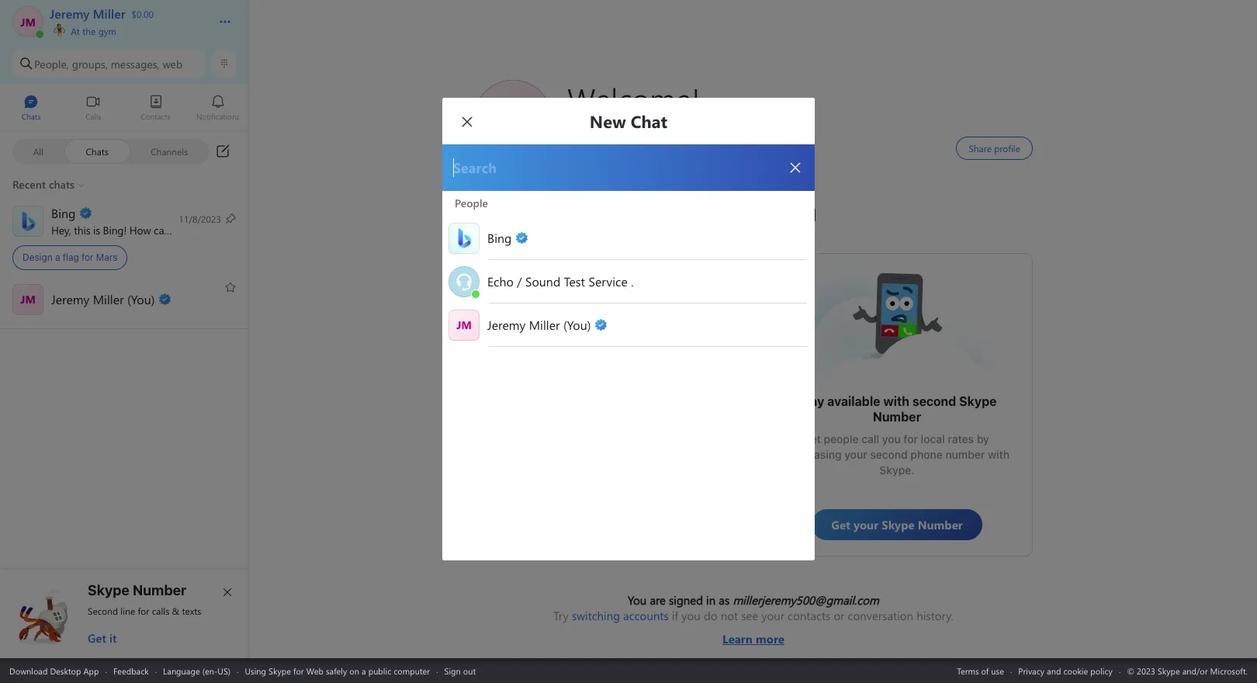 Task type: locate. For each thing, give the bounding box(es) containing it.
you
[[201, 222, 219, 237], [883, 432, 901, 446], [682, 608, 701, 623]]

skype right using
[[269, 665, 291, 677]]

0 vertical spatial with
[[884, 394, 910, 408]]

you right help in the left top of the page
[[201, 222, 219, 237]]

1 horizontal spatial you
[[682, 608, 701, 623]]

phone
[[911, 448, 943, 461]]

for left local
[[904, 432, 919, 446]]

for inside skype number element
[[138, 605, 149, 617]]

accounts
[[624, 608, 669, 623]]

app
[[83, 665, 99, 677]]

today?
[[222, 222, 252, 237]]

skype inside stay available with second skype number
[[960, 394, 997, 408]]

0 horizontal spatial number
[[133, 582, 187, 599]]

0 horizontal spatial your
[[762, 608, 785, 623]]

number up call
[[873, 410, 922, 424]]

bing up echo
[[488, 229, 512, 246]]

switching accounts link
[[572, 608, 669, 623]]

sign out link
[[445, 665, 476, 677]]

1 vertical spatial your
[[762, 608, 785, 623]]

rates
[[948, 432, 974, 446]]

for left web
[[293, 665, 304, 677]]

1 horizontal spatial second
[[913, 394, 957, 408]]

skype up second
[[88, 582, 129, 599]]

0 vertical spatial skype
[[960, 394, 997, 408]]

0 vertical spatial second
[[913, 394, 957, 408]]

1 vertical spatial second
[[871, 448, 908, 461]]

1 horizontal spatial with
[[988, 448, 1010, 461]]

number up calls
[[133, 582, 187, 599]]

second up local
[[913, 394, 957, 408]]

mars
[[96, 252, 118, 263]]

sign
[[445, 665, 461, 677]]

see
[[742, 608, 759, 623]]

second inside let people call you for local rates by purchasing your second phone number with skype.
[[871, 448, 908, 461]]

get it
[[88, 630, 117, 646]]

0 horizontal spatial second
[[871, 448, 908, 461]]

/
[[517, 273, 522, 289]]

groups,
[[72, 56, 108, 71]]

chats
[[86, 145, 109, 157]]

2 horizontal spatial you
[[883, 432, 901, 446]]

you right "if"
[[682, 608, 701, 623]]

download
[[9, 665, 48, 677]]

0 horizontal spatial you
[[201, 222, 219, 237]]

download desktop app link
[[9, 665, 99, 677]]

with down by
[[988, 448, 1010, 461]]

1 vertical spatial you
[[883, 432, 901, 446]]

1 vertical spatial a
[[362, 665, 366, 677]]

a
[[55, 252, 60, 263], [362, 665, 366, 677]]

purchasing
[[785, 448, 842, 461]]

2 vertical spatial you
[[682, 608, 701, 623]]

jeremy miller (you)
[[488, 316, 591, 333]]

second inside stay available with second skype number
[[913, 394, 957, 408]]

for right line at the bottom of the page
[[138, 605, 149, 617]]

learn more link
[[554, 623, 954, 647]]

your down call
[[845, 448, 868, 461]]

1 horizontal spatial your
[[845, 448, 868, 461]]

out
[[463, 665, 476, 677]]

language (en-us)
[[163, 665, 231, 677]]

using skype for web safely on a public computer link
[[245, 665, 430, 677]]

on
[[350, 665, 360, 677]]

using
[[245, 665, 266, 677]]

people,
[[34, 56, 69, 71]]

second
[[88, 605, 118, 617]]

try
[[554, 608, 569, 623]]

your right the see
[[762, 608, 785, 623]]

bing right is
[[103, 222, 124, 237]]

&
[[172, 605, 180, 617]]

0 vertical spatial number
[[873, 410, 922, 424]]

people group
[[443, 191, 815, 347]]

1 horizontal spatial bing
[[488, 229, 512, 246]]

it
[[109, 630, 117, 646]]

echo / sound test service .
[[488, 273, 634, 289]]

people, groups, messages, web
[[34, 56, 183, 71]]

as
[[719, 592, 730, 608]]

second up skype.
[[871, 448, 908, 461]]

number inside stay available with second skype number
[[873, 410, 922, 424]]

web
[[163, 56, 183, 71]]

the
[[82, 25, 96, 37]]

echo
[[488, 273, 514, 289]]

hey,
[[51, 222, 71, 237]]

1 horizontal spatial number
[[873, 410, 922, 424]]

desktop
[[50, 665, 81, 677]]

0 vertical spatial your
[[845, 448, 868, 461]]

safely
[[326, 665, 347, 677]]

1 vertical spatial skype
[[88, 582, 129, 599]]

2 horizontal spatial skype
[[960, 394, 997, 408]]

a right on
[[362, 665, 366, 677]]

i
[[173, 222, 176, 237]]

you inside try switching accounts if you do not see your contacts or conversation history. learn more
[[682, 608, 701, 623]]

terms of use
[[958, 665, 1005, 677]]

1 vertical spatial with
[[988, 448, 1010, 461]]

0 horizontal spatial with
[[884, 394, 910, 408]]

1 horizontal spatial a
[[362, 665, 366, 677]]

available
[[828, 394, 881, 408]]

you right call
[[883, 432, 901, 446]]

feedback link
[[113, 665, 149, 677]]

feedback
[[113, 665, 149, 677]]

tab list
[[0, 88, 249, 130]]

0 horizontal spatial a
[[55, 252, 60, 263]]

for
[[82, 252, 94, 263], [904, 432, 919, 446], [138, 605, 149, 617], [293, 665, 304, 677]]

skype up by
[[960, 394, 997, 408]]

or
[[834, 608, 845, 623]]

using skype for web safely on a public computer
[[245, 665, 430, 677]]

0 vertical spatial you
[[201, 222, 219, 237]]

privacy and cookie policy
[[1019, 665, 1113, 677]]

skype
[[960, 394, 997, 408], [88, 582, 129, 599], [269, 665, 291, 677]]

by
[[977, 432, 990, 446]]

a left the flag
[[55, 252, 60, 263]]

1 horizontal spatial skype
[[269, 665, 291, 677]]

bing inside people group
[[488, 229, 512, 246]]

sound
[[526, 273, 561, 289]]

call
[[862, 432, 880, 446]]

with right available
[[884, 394, 910, 408]]

1 vertical spatial number
[[133, 582, 187, 599]]

switching
[[572, 608, 620, 623]]

second
[[913, 394, 957, 408], [871, 448, 908, 461]]

whosthis
[[851, 269, 899, 286]]

with
[[884, 394, 910, 408], [988, 448, 1010, 461]]



Task type: vqa. For each thing, say whether or not it's contained in the screenshot.
history. on the bottom right of page
yes



Task type: describe. For each thing, give the bounding box(es) containing it.
of
[[982, 665, 989, 677]]

.
[[631, 273, 634, 289]]

conversation
[[848, 608, 914, 623]]

not
[[721, 608, 738, 623]]

0 horizontal spatial bing
[[103, 222, 124, 237]]

signed
[[669, 592, 703, 608]]

for inside let people call you for local rates by purchasing your second phone number with skype.
[[904, 432, 919, 446]]

privacy and cookie policy link
[[1019, 665, 1113, 677]]

stay available with second skype number
[[798, 394, 1000, 424]]

policy
[[1091, 665, 1113, 677]]

your inside try switching accounts if you do not see your contacts or conversation history. learn more
[[762, 608, 785, 623]]

help
[[178, 222, 199, 237]]

skype number element
[[13, 582, 237, 646]]

mansurfer
[[564, 277, 619, 293]]

cookie
[[1064, 665, 1089, 677]]

privacy
[[1019, 665, 1045, 677]]

messages,
[[111, 56, 160, 71]]

jeremy
[[488, 316, 526, 333]]

download desktop app
[[9, 665, 99, 677]]

at the gym button
[[50, 22, 203, 37]]

(en-
[[202, 665, 218, 677]]

get
[[88, 630, 106, 646]]

computer
[[394, 665, 430, 677]]

service
[[589, 273, 628, 289]]

try switching accounts if you do not see your contacts or conversation history. learn more
[[554, 608, 954, 647]]

design a flag for mars
[[23, 252, 118, 263]]

use
[[992, 665, 1005, 677]]

let
[[805, 432, 821, 446]]

line
[[121, 605, 135, 617]]

how
[[130, 222, 151, 237]]

at
[[71, 25, 80, 37]]

second line for calls & texts
[[88, 605, 201, 617]]

at the gym
[[68, 25, 116, 37]]

let people call you for local rates by purchasing your second phone number with skype.
[[785, 432, 1013, 477]]

design
[[23, 252, 53, 263]]

channels
[[151, 145, 188, 157]]

miller
[[529, 316, 560, 333]]

contacts
[[788, 608, 831, 623]]

with inside let people call you for local rates by purchasing your second phone number with skype.
[[988, 448, 1010, 461]]

0 horizontal spatial skype
[[88, 582, 129, 599]]

your inside let people call you for local rates by purchasing your second phone number with skype.
[[845, 448, 868, 461]]

you are signed in as
[[628, 592, 733, 608]]

!
[[124, 222, 127, 237]]

people, groups, messages, web button
[[12, 50, 206, 78]]

people
[[824, 432, 859, 446]]

can
[[154, 222, 170, 237]]

this
[[74, 222, 90, 237]]

test
[[564, 273, 585, 289]]

is
[[93, 222, 100, 237]]

you
[[628, 592, 647, 608]]

in
[[707, 592, 716, 608]]

if
[[672, 608, 679, 623]]

for right the flag
[[82, 252, 94, 263]]

history.
[[917, 608, 954, 623]]

you inside let people call you for local rates by purchasing your second phone number with skype.
[[883, 432, 901, 446]]

us)
[[218, 665, 231, 677]]

skype number
[[88, 582, 187, 599]]

hey, this is bing ! how can i help you today?
[[51, 222, 255, 237]]

number
[[946, 448, 986, 461]]

(you)
[[564, 316, 591, 333]]

are
[[650, 592, 666, 608]]

calls
[[152, 605, 170, 617]]

flag
[[63, 252, 79, 263]]

2 vertical spatial skype
[[269, 665, 291, 677]]

terms of use link
[[958, 665, 1005, 677]]

web
[[306, 665, 324, 677]]

local
[[921, 432, 945, 446]]

Search text field
[[452, 158, 775, 178]]

language
[[163, 665, 200, 677]]

texts
[[182, 605, 201, 617]]

and
[[1047, 665, 1062, 677]]

terms
[[958, 665, 980, 677]]

gym
[[98, 25, 116, 37]]

public
[[369, 665, 391, 677]]

0 vertical spatial a
[[55, 252, 60, 263]]

sign out
[[445, 665, 476, 677]]

with inside stay available with second skype number
[[884, 394, 910, 408]]



